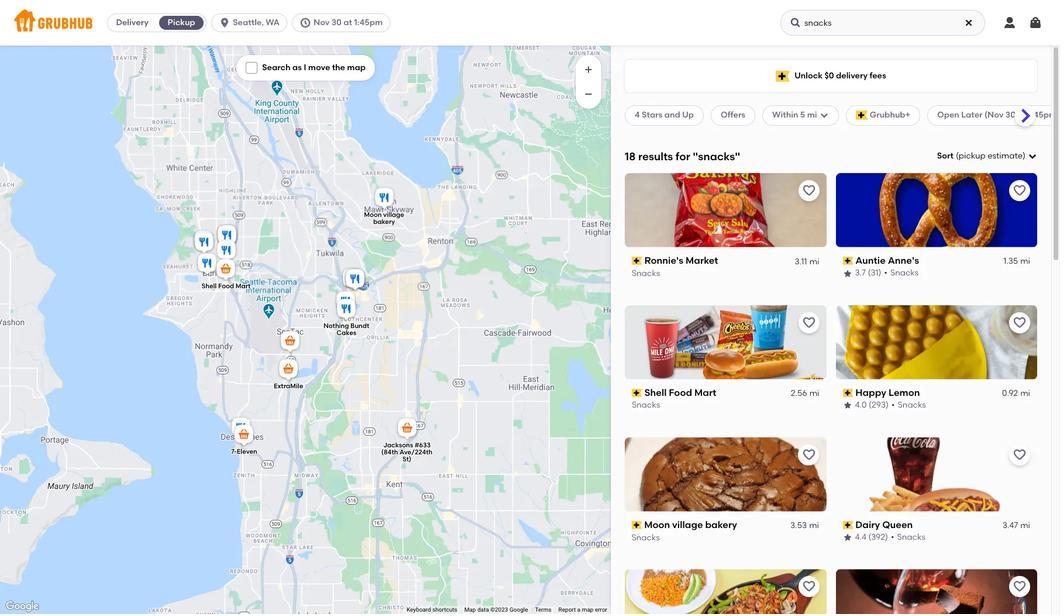 Task type: locate. For each thing, give the bounding box(es) containing it.
1 vertical spatial • snacks
[[892, 401, 926, 410]]

map
[[347, 63, 366, 73], [582, 607, 594, 613]]

30 inside button
[[332, 18, 342, 28]]

nothing bundt cakes image
[[335, 297, 358, 323]]

0 vertical spatial moon village bakery
[[364, 211, 404, 226]]

0 horizontal spatial mart
[[236, 282, 251, 290]]

offers
[[721, 110, 746, 120]]

0 horizontal spatial village
[[383, 211, 404, 219]]

for
[[676, 150, 691, 163]]

3.53 mi
[[791, 521, 820, 531]]

svg image inside nov 30 at 1:45pm button
[[300, 17, 311, 29]]

save this restaurant image
[[1013, 184, 1027, 198], [1013, 316, 1027, 330], [1013, 448, 1027, 462], [1013, 580, 1027, 594]]

0 vertical spatial shell food mart
[[202, 282, 251, 290]]

svg image right )
[[1028, 152, 1038, 161]]

1 vertical spatial map
[[582, 607, 594, 613]]

mi right 3.53
[[810, 521, 820, 531]]

pierro bakery image
[[215, 239, 238, 265]]

0 vertical spatial subscription pass image
[[843, 257, 853, 265]]

mi for happy lemon
[[1021, 389, 1031, 399]]

dairy queen logo image
[[836, 438, 1038, 512]]

at inside button
[[344, 18, 352, 28]]

3.7 (31)
[[855, 268, 882, 278]]

nov 30 at 1:45pm button
[[292, 13, 395, 32]]

the
[[332, 63, 345, 73]]

0 vertical spatial food
[[218, 282, 234, 290]]

1 vertical spatial village
[[673, 519, 704, 531]]

subscription pass image
[[843, 257, 853, 265], [843, 389, 853, 397]]

star icon image left 4.0
[[843, 401, 852, 411]]

moon inside the map region
[[364, 211, 382, 219]]

nov 30 at 1:45pm
[[314, 18, 383, 28]]

happy lemon
[[856, 387, 920, 398]]

0 vertical spatial shell
[[202, 282, 217, 290]]

18 results for "snacks"
[[625, 150, 741, 163]]

marina market & deli image
[[229, 416, 253, 442]]

save this restaurant button for moon village bakery
[[799, 445, 820, 466]]

terms
[[535, 607, 552, 613]]

1 horizontal spatial mart
[[695, 387, 717, 398]]

map
[[465, 607, 476, 613]]

wa
[[266, 18, 280, 28]]

1 vertical spatial •
[[892, 401, 895, 410]]

1 vertical spatial star icon image
[[843, 401, 852, 411]]

subscription pass image left auntie
[[843, 257, 853, 265]]

(
[[956, 151, 959, 161]]

tacos el hass logo image
[[625, 570, 827, 615]]

0 vertical spatial star icon image
[[843, 269, 852, 278]]

0 vertical spatial svg image
[[790, 17, 802, 29]]

keyboard shortcuts button
[[407, 606, 457, 615]]

0 horizontal spatial shell
[[202, 282, 217, 290]]

nothing
[[324, 323, 349, 330]]

1 vertical spatial mart
[[695, 387, 717, 398]]

royce' washington - westfield southcenter mall image
[[344, 267, 367, 293]]

food inside the map region
[[218, 282, 234, 290]]

• down happy lemon
[[892, 401, 895, 410]]

grubhub plus flag logo image left grubhub+
[[856, 111, 868, 120]]

2 subscription pass image from the top
[[843, 389, 853, 397]]

0 horizontal spatial bakery
[[373, 218, 395, 226]]

i
[[304, 63, 306, 73]]

1 vertical spatial food
[[669, 387, 692, 398]]

grubhub plus flag logo image
[[776, 71, 790, 82], [856, 111, 868, 120]]

None field
[[938, 150, 1038, 162]]

2 save this restaurant image from the top
[[1013, 316, 1027, 330]]

mart inside the map region
[[236, 282, 251, 290]]

1 vertical spatial bakery
[[706, 519, 738, 531]]

3.11
[[795, 256, 808, 266]]

1 horizontal spatial moon
[[645, 519, 671, 531]]

map right "a"
[[582, 607, 594, 613]]

1 vertical spatial shell
[[645, 387, 667, 398]]

4.4 (392)
[[855, 533, 888, 543]]

(293)
[[869, 401, 889, 410]]

2 star icon image from the top
[[843, 401, 852, 411]]

pickup
[[168, 18, 195, 28]]

0 horizontal spatial svg image
[[790, 17, 802, 29]]

1 vertical spatial moon
[[645, 519, 671, 531]]

30 right (nov
[[1006, 110, 1016, 120]]

©2023
[[491, 607, 508, 613]]

1 vertical spatial grubhub plus flag logo image
[[856, 111, 868, 120]]

dairy queen image
[[192, 229, 215, 255]]

auntie anne's
[[856, 255, 920, 266]]

star icon image left 4.4
[[843, 533, 852, 543]]

0 horizontal spatial at
[[344, 18, 352, 28]]

svg image
[[1003, 16, 1017, 30], [1029, 16, 1043, 30], [219, 17, 231, 29], [300, 17, 311, 29], [965, 18, 974, 28]]

village
[[383, 211, 404, 219], [673, 519, 704, 531]]

save this restaurant image
[[802, 184, 816, 198], [802, 316, 816, 330], [802, 448, 816, 462], [802, 580, 816, 594]]

1 horizontal spatial svg image
[[820, 111, 829, 120]]

save this restaurant button for happy lemon
[[1010, 312, 1031, 333]]

• snacks down lemon
[[892, 401, 926, 410]]

2 save this restaurant image from the top
[[802, 316, 816, 330]]

mi right 1.35
[[1021, 256, 1031, 266]]

0 horizontal spatial grubhub plus flag logo image
[[776, 71, 790, 82]]

jacksons #633 (84th ave/224th st)
[[382, 442, 433, 463]]

food
[[218, 282, 234, 290], [669, 387, 692, 398]]

0 horizontal spatial food
[[218, 282, 234, 290]]

1 vertical spatial subscription pass image
[[843, 389, 853, 397]]

subscription pass image left the "happy"
[[843, 389, 853, 397]]

1 save this restaurant image from the top
[[1013, 184, 1027, 198]]

3.11 mi
[[795, 256, 820, 266]]

mart
[[236, 282, 251, 290], [695, 387, 717, 398]]

mi right 5
[[807, 110, 817, 120]]

shell inside the map region
[[202, 282, 217, 290]]

at
[[344, 18, 352, 28], [1018, 110, 1027, 120]]

7-eleven
[[231, 448, 257, 456]]

delivery
[[116, 18, 149, 28]]

svg image right 5
[[820, 111, 829, 120]]

0 horizontal spatial shell food mart
[[202, 282, 251, 290]]

happy
[[856, 387, 887, 398]]

0 vertical spatial bakery
[[373, 218, 395, 226]]

ronnie's market image
[[195, 252, 219, 277]]

(31)
[[868, 268, 882, 278]]

shell food mart
[[202, 282, 251, 290], [645, 387, 717, 398]]

within 5 mi
[[773, 110, 817, 120]]

3 star icon image from the top
[[843, 533, 852, 543]]

2 vertical spatial svg image
[[1028, 152, 1038, 161]]

pickup
[[959, 151, 986, 161]]

happy lemon logo image
[[836, 305, 1038, 380]]

moon village bakery logo image
[[625, 438, 827, 512]]

0 vertical spatial • snacks
[[885, 268, 919, 278]]

bakery down moon village bakery logo
[[706, 519, 738, 531]]

30
[[332, 18, 342, 28], [1006, 110, 1016, 120]]

3.47
[[1003, 521, 1019, 531]]

0 vertical spatial map
[[347, 63, 366, 73]]

2 vertical spatial •
[[891, 533, 895, 543]]

shell food mart image
[[214, 258, 238, 283]]

anne's
[[888, 255, 920, 266]]

shortcuts
[[433, 607, 457, 613]]

bakery down moon village bakery icon
[[373, 218, 395, 226]]

1 vertical spatial moon village bakery
[[645, 519, 738, 531]]

mi right 3.11
[[810, 256, 820, 266]]

moon
[[364, 211, 382, 219], [645, 519, 671, 531]]

0 vertical spatial 30
[[332, 18, 342, 28]]

sort
[[938, 151, 954, 161]]

star icon image for auntie anne's
[[843, 269, 852, 278]]

• snacks for anne's
[[885, 268, 919, 278]]

tacos el hass image
[[193, 231, 216, 256]]

save this restaurant button
[[799, 180, 820, 201], [1010, 180, 1031, 201], [799, 312, 820, 333], [1010, 312, 1031, 333], [799, 445, 820, 466], [1010, 445, 1031, 466], [799, 577, 820, 598], [1010, 577, 1031, 598]]

3 save this restaurant image from the top
[[802, 448, 816, 462]]

grubhub plus flag logo image for grubhub+
[[856, 111, 868, 120]]

svg image
[[790, 17, 802, 29], [820, 111, 829, 120], [1028, 152, 1038, 161]]

1 vertical spatial 30
[[1006, 110, 1016, 120]]

save this restaurant image for dairy queen
[[1013, 448, 1027, 462]]

4.4
[[855, 533, 867, 543]]

0 vertical spatial mart
[[236, 282, 251, 290]]

minus icon image
[[583, 88, 595, 100]]

bakery inside the map region
[[373, 218, 395, 226]]

mart down shell food mart logo on the right of the page
[[695, 387, 717, 398]]

0 vertical spatial grubhub plus flag logo image
[[776, 71, 790, 82]]

mi
[[807, 110, 817, 120], [810, 256, 820, 266], [1021, 256, 1031, 266], [810, 389, 820, 399], [1021, 389, 1031, 399], [810, 521, 820, 531], [1021, 521, 1031, 531]]

star icon image left 3.7
[[843, 269, 852, 278]]

mi for ronnie's market
[[810, 256, 820, 266]]

1 horizontal spatial at
[[1018, 110, 1027, 120]]

ronnie's market
[[645, 255, 719, 266]]

• right (31)
[[885, 268, 888, 278]]

1 horizontal spatial grubhub plus flag logo image
[[856, 111, 868, 120]]

0 vertical spatial •
[[885, 268, 888, 278]]

1 subscription pass image from the top
[[843, 257, 853, 265]]

0 vertical spatial moon
[[364, 211, 382, 219]]

svg image inside seattle, wa button
[[219, 17, 231, 29]]

at left 1:45pm)
[[1018, 110, 1027, 120]]

1 save this restaurant image from the top
[[802, 184, 816, 198]]

save this restaurant button for dairy queen
[[1010, 445, 1031, 466]]

star icon image
[[843, 269, 852, 278], [843, 401, 852, 411], [843, 533, 852, 543]]

seattle,
[[233, 18, 264, 28]]

0 vertical spatial village
[[383, 211, 404, 219]]

within
[[773, 110, 799, 120]]

0.92
[[1003, 389, 1019, 399]]

• snacks
[[885, 268, 919, 278], [892, 401, 926, 410], [891, 533, 926, 543]]

grubhub plus flag logo image left unlock
[[776, 71, 790, 82]]

star icon image for dairy queen
[[843, 533, 852, 543]]

nothing bundt cakes
[[324, 323, 370, 337]]

2 vertical spatial • snacks
[[891, 533, 926, 543]]

mi right 0.92
[[1021, 389, 1031, 399]]

2 vertical spatial star icon image
[[843, 533, 852, 543]]

0 horizontal spatial moon
[[364, 211, 382, 219]]

• snacks down anne's at the right of the page
[[885, 268, 919, 278]]

mi right '2.56'
[[810, 389, 820, 399]]

0 vertical spatial at
[[344, 18, 352, 28]]

1 horizontal spatial shell food mart
[[645, 387, 717, 398]]

• snacks down queen
[[891, 533, 926, 543]]

snacks
[[632, 268, 660, 278], [891, 268, 919, 278], [632, 401, 660, 410], [898, 401, 926, 410], [632, 533, 660, 543], [898, 533, 926, 543]]

mi right 3.47
[[1021, 521, 1031, 531]]

mart down pierro bakery icon
[[236, 282, 251, 290]]

plus icon image
[[583, 64, 595, 76]]

ronnie's
[[645, 255, 684, 266]]

1 horizontal spatial moon village bakery
[[645, 519, 738, 531]]

subscription pass image
[[632, 257, 642, 265], [632, 389, 642, 397], [632, 521, 642, 530], [843, 521, 853, 530]]

1 star icon image from the top
[[843, 269, 852, 278]]

0 horizontal spatial moon village bakery
[[364, 211, 404, 226]]

2 horizontal spatial svg image
[[1028, 152, 1038, 161]]

30 right "nov"
[[332, 18, 342, 28]]

report a map error link
[[559, 607, 608, 613]]

map right the
[[347, 63, 366, 73]]

moon village bakery
[[364, 211, 404, 226], [645, 519, 738, 531]]

fees
[[870, 71, 887, 81]]

• for lemon
[[892, 401, 895, 410]]

subscription pass image for shell food mart
[[632, 389, 642, 397]]

mawadda cafe image
[[215, 224, 239, 249]]

stars
[[642, 110, 663, 120]]

shell food mart logo image
[[625, 305, 827, 380]]

open later (nov 30 at 1:45pm)
[[938, 110, 1060, 120]]

svg image up unlock
[[790, 17, 802, 29]]

3 save this restaurant image from the top
[[1013, 448, 1027, 462]]

market
[[686, 255, 719, 266]]

later
[[962, 110, 983, 120]]

seattle, wa
[[233, 18, 280, 28]]

4.0
[[855, 401, 867, 410]]

0 horizontal spatial map
[[347, 63, 366, 73]]

• down queen
[[891, 533, 895, 543]]

at left 1:45pm
[[344, 18, 352, 28]]

0 horizontal spatial 30
[[332, 18, 342, 28]]

pickup button
[[157, 13, 206, 32]]

sort ( pickup estimate )
[[938, 151, 1026, 161]]

royce' washington - westfield southcenter mall logo image
[[836, 570, 1038, 615]]

delivery button
[[108, 13, 157, 32]]



Task type: describe. For each thing, give the bounding box(es) containing it.
estimate
[[988, 151, 1023, 161]]

subscription pass image for ronnie's market
[[632, 257, 642, 265]]

1:45pm
[[354, 18, 383, 28]]

village inside the map region
[[383, 211, 404, 219]]

report
[[559, 607, 576, 613]]

)
[[1023, 151, 1026, 161]]

#633
[[415, 442, 431, 449]]

• for queen
[[891, 533, 895, 543]]

save this restaurant image for auntie anne's
[[1013, 184, 1027, 198]]

as
[[293, 63, 302, 73]]

auntie
[[856, 255, 886, 266]]

st)
[[403, 456, 412, 463]]

ronnie's market logo image
[[625, 173, 827, 247]]

open
[[938, 110, 960, 120]]

sea tac marathon image
[[279, 330, 302, 355]]

1 horizontal spatial food
[[669, 387, 692, 398]]

search as i move the map
[[262, 63, 366, 73]]

main navigation navigation
[[0, 0, 1061, 46]]

auntie anne's image
[[344, 267, 367, 293]]

error
[[595, 607, 608, 613]]

jacksons
[[383, 442, 413, 449]]

shell food mart inside the map region
[[202, 282, 251, 290]]

subscription pass image for dairy queen
[[843, 521, 853, 530]]

subscription pass image for auntie anne's
[[843, 257, 853, 265]]

keyboard shortcuts
[[407, 607, 457, 613]]

save this restaurant image for shell food mart
[[802, 316, 816, 330]]

svg image inside main navigation navigation
[[790, 17, 802, 29]]

eleven
[[237, 448, 257, 456]]

seattle, wa button
[[211, 13, 292, 32]]

1 vertical spatial at
[[1018, 110, 1027, 120]]

4 save this restaurant image from the top
[[802, 580, 816, 594]]

svg image inside field
[[1028, 152, 1038, 161]]

queen
[[883, 519, 913, 531]]

1 horizontal spatial map
[[582, 607, 594, 613]]

5
[[801, 110, 806, 120]]

nov
[[314, 18, 330, 28]]

0.92 mi
[[1003, 389, 1031, 399]]

mi for dairy queen
[[1021, 521, 1031, 531]]

1 vertical spatial svg image
[[820, 111, 829, 120]]

4.0 (293)
[[855, 401, 889, 410]]

Search for food, convenience, alcohol... search field
[[781, 10, 986, 36]]

search
[[262, 63, 291, 73]]

2.56 mi
[[791, 389, 820, 399]]

2.56
[[791, 389, 808, 399]]

save this restaurant image for ronnie's market
[[802, 184, 816, 198]]

mi for auntie anne's
[[1021, 256, 1031, 266]]

1 horizontal spatial village
[[673, 519, 704, 531]]

bundt
[[351, 323, 370, 330]]

1:45pm)
[[1029, 110, 1060, 120]]

4 save this restaurant image from the top
[[1013, 580, 1027, 594]]

extramile
[[274, 383, 303, 391]]

mi for shell food mart
[[810, 389, 820, 399]]

moon village bakery image
[[373, 186, 396, 212]]

results
[[639, 150, 673, 163]]

star icon image for happy lemon
[[843, 401, 852, 411]]

(84th
[[382, 449, 398, 456]]

subscription pass image for happy lemon
[[843, 389, 853, 397]]

grubhub+
[[870, 110, 911, 120]]

up
[[683, 110, 694, 120]]

1 horizontal spatial 30
[[1006, 110, 1016, 120]]

and
[[665, 110, 681, 120]]

save this restaurant button for ronnie's market
[[799, 180, 820, 201]]

save this restaurant image for happy lemon
[[1013, 316, 1027, 330]]

unlock $0 delivery fees
[[795, 71, 887, 81]]

antojitos michalisco 1st ave image
[[215, 224, 239, 249]]

1 horizontal spatial shell
[[645, 387, 667, 398]]

ave/224th
[[400, 449, 433, 456]]

"snacks"
[[693, 150, 741, 163]]

delivery
[[836, 71, 868, 81]]

jacksons #633 (84th ave/224th st) image
[[396, 417, 419, 442]]

move
[[308, 63, 330, 73]]

happy lemon image
[[334, 290, 358, 315]]

save this restaurant image for moon village bakery
[[802, 448, 816, 462]]

extramile image
[[277, 358, 300, 383]]

none field containing sort
[[938, 150, 1038, 162]]

1.35
[[1004, 256, 1019, 266]]

(392)
[[869, 533, 888, 543]]

• for anne's
[[885, 268, 888, 278]]

jamba image
[[341, 267, 364, 293]]

$0
[[825, 71, 834, 81]]

map region
[[0, 0, 658, 615]]

(nov
[[985, 110, 1004, 120]]

moon village bakery inside the map region
[[364, 211, 404, 226]]

• snacks for lemon
[[892, 401, 926, 410]]

4 stars and up
[[635, 110, 694, 120]]

1 horizontal spatial bakery
[[706, 519, 738, 531]]

keyboard
[[407, 607, 431, 613]]

1.35 mi
[[1004, 256, 1031, 266]]

• snacks for queen
[[891, 533, 926, 543]]

subscription pass image for moon village bakery
[[632, 521, 642, 530]]

1 vertical spatial shell food mart
[[645, 387, 717, 398]]

dairy queen
[[856, 519, 913, 531]]

18
[[625, 150, 636, 163]]

4
[[635, 110, 640, 120]]

dairy
[[856, 519, 880, 531]]

3.47 mi
[[1003, 521, 1031, 531]]

google
[[510, 607, 528, 613]]

7 eleven image
[[232, 423, 256, 449]]

7-
[[231, 448, 237, 456]]

unlock
[[795, 71, 823, 81]]

data
[[478, 607, 489, 613]]

save this restaurant button for auntie anne's
[[1010, 180, 1031, 201]]

save this restaurant button for shell food mart
[[799, 312, 820, 333]]

mi for moon village bakery
[[810, 521, 820, 531]]

grubhub plus flag logo image for unlock $0 delivery fees
[[776, 71, 790, 82]]

auntie anne's logo image
[[836, 173, 1038, 247]]

lemon
[[889, 387, 920, 398]]

cakes
[[337, 330, 357, 337]]

google image
[[3, 599, 42, 615]]



Task type: vqa. For each thing, say whether or not it's contained in the screenshot.
"1.35 mi"
yes



